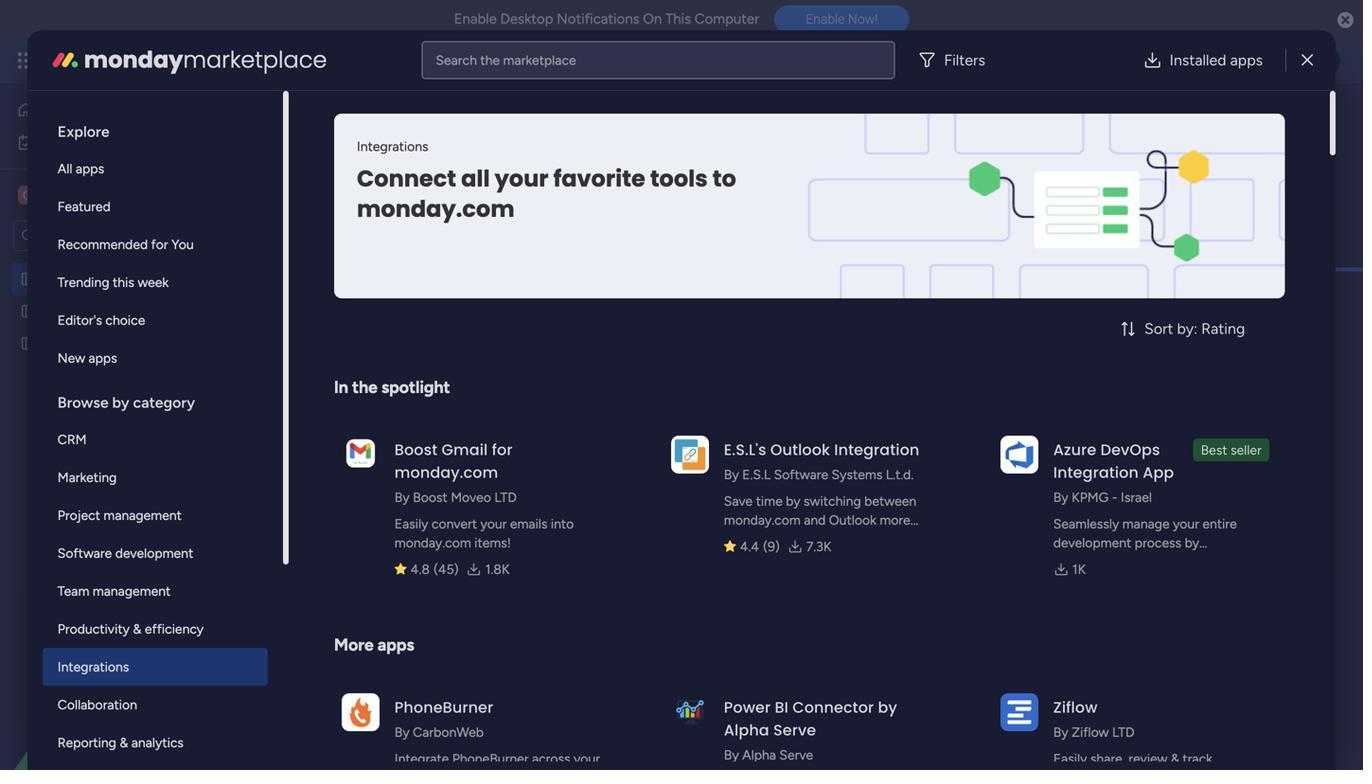 Task type: describe. For each thing, give the bounding box(es) containing it.
software inside the e.s.l's outlook integration by e.s.l software systems l.t.d.
[[774, 466, 829, 483]]

(dam) inside list box
[[202, 271, 240, 287]]

monday work management
[[84, 50, 294, 71]]

productivity & efficiency
[[58, 621, 204, 637]]

/ for 1
[[1275, 111, 1280, 127]]

all apps option
[[42, 150, 268, 188]]

by kpmg - israel
[[1054, 489, 1153, 505]]

& for productivity
[[133, 621, 142, 637]]

trending
[[58, 274, 109, 290]]

docs
[[739, 178, 769, 194]]

help image
[[1241, 51, 1260, 70]]

apps for installed apps
[[1231, 51, 1264, 69]]

management left see plans image
[[191, 50, 294, 71]]

0 vertical spatial alpha
[[724, 719, 770, 741]]

e.s.l's
[[724, 439, 767, 460]]

this inside button
[[398, 143, 419, 160]]

integrations for integrations
[[58, 659, 129, 675]]

7.3k
[[807, 538, 832, 555]]

software development option
[[42, 534, 268, 572]]

and inside seamlessly manage your entire development process by connecting  azure devops and monday.com work os
[[1213, 554, 1235, 570]]

easily for boost gmail for monday.com
[[395, 516, 429, 532]]

john smith image
[[1311, 45, 1341, 76]]

1 vertical spatial digital asset management (dam)
[[45, 271, 240, 287]]

management up here:
[[478, 98, 686, 140]]

by:
[[1178, 320, 1198, 338]]

my work link
[[11, 127, 230, 157]]

track
[[1183, 751, 1213, 767]]

0 vertical spatial ziflow
[[1054, 697, 1098, 718]]

monday for monday marketplace
[[84, 44, 183, 76]]

israel
[[1121, 489, 1153, 505]]

integrations option
[[42, 648, 268, 686]]

/ for 2
[[1265, 178, 1270, 194]]

new
[[490, 770, 521, 770]]

Chart field
[[844, 298, 903, 323]]

of
[[476, 143, 488, 160]]

by inside save time by switching between monday.com and outlook more easily.
[[786, 493, 801, 509]]

more inside save time by switching between monday.com and outlook more easily.
[[880, 512, 911, 528]]

monday for monday work management
[[84, 50, 149, 71]]

work inside integrate phoneburner across your work os with a new board view
[[395, 770, 426, 770]]

creative assets
[[44, 186, 149, 204]]

monday.com inside save time by switching between monday.com and outlook more easily.
[[724, 512, 801, 528]]

items!
[[475, 535, 511, 551]]

0 horizontal spatial option
[[0, 262, 242, 266]]

0 horizontal spatial digital
[[45, 271, 82, 287]]

convert
[[432, 516, 477, 532]]

list box for creative assets
[[0, 259, 242, 615]]

the for search
[[481, 52, 500, 68]]

& inside easily share, review & track feedback on videos, images
[[1172, 751, 1180, 767]]

productivity
[[58, 621, 130, 637]]

best seller
[[1202, 442, 1262, 458]]

lottie animation element
[[0, 579, 242, 770]]

integrate for integrate phoneburner across your work os with a new board view
[[395, 751, 449, 767]]

for inside option
[[151, 236, 168, 252]]

& for reporting
[[120, 735, 128, 751]]

v2 v sign image
[[475, 428, 490, 450]]

0 vertical spatial phoneburner
[[395, 697, 494, 718]]

2 more dots image from the left
[[1031, 713, 1044, 726]]

power bi connector by alpha serve by alpha serve
[[724, 697, 898, 763]]

favorite
[[554, 163, 646, 195]]

your inside integrations connect all your favorite tools to monday.com
[[495, 163, 549, 195]]

workspace selection element
[[18, 184, 152, 206]]

filters
[[945, 51, 986, 69]]

creative requests
[[45, 303, 149, 319]]

project
[[58, 507, 100, 523]]

main table button
[[287, 170, 393, 201]]

redesign
[[163, 335, 214, 351]]

by inside browse by category heading
[[112, 394, 129, 412]]

sort
[[1145, 320, 1174, 338]]

integrations for integrations connect all your favorite tools to monday.com
[[357, 138, 428, 154]]

recommended for you option
[[42, 225, 268, 263]]

collaboration option
[[42, 686, 268, 724]]

reporting & analytics option
[[42, 724, 268, 762]]

by inside boost gmail for monday.com by boost moveo ltd
[[395, 489, 410, 505]]

website
[[45, 335, 93, 351]]

Workload field
[[310, 298, 402, 323]]

see plans image
[[314, 50, 331, 71]]

files view button
[[784, 170, 872, 201]]

carbonweb
[[413, 724, 484, 740]]

your inside easily convert your emails into monday.com items!
[[481, 516, 507, 532]]

productivity & efficiency option
[[42, 610, 268, 648]]

power
[[724, 697, 771, 718]]

activity button
[[1107, 104, 1196, 134]]

new for new apps
[[58, 350, 85, 366]]

homepage
[[96, 335, 160, 351]]

devops inside azure devops integration app
[[1101, 439, 1161, 460]]

Map field
[[1110, 707, 1158, 732]]

and inside save time by switching between monday.com and outlook more easily.
[[804, 512, 826, 528]]

connect
[[357, 163, 456, 195]]

bi
[[775, 697, 789, 718]]

Numbers field
[[310, 707, 399, 732]]

a
[[480, 770, 486, 770]]

phoneburner by carbonweb
[[395, 697, 494, 740]]

boost gmail for monday.com by boost moveo ltd
[[395, 439, 517, 505]]

creative for creative requests
[[45, 303, 95, 319]]

monday.com inside boost gmail for monday.com by boost moveo ltd
[[395, 462, 499, 483]]

switching
[[804, 493, 862, 509]]

management inside option
[[104, 507, 182, 523]]

easily convert your emails into monday.com items!
[[395, 516, 574, 551]]

Countdown field
[[844, 707, 954, 732]]

table
[[348, 178, 379, 194]]

0 vertical spatial (dam)
[[693, 98, 790, 140]]

0 horizontal spatial marketplace
[[183, 44, 327, 76]]

seamlessly
[[1054, 516, 1120, 532]]

save
[[724, 493, 753, 509]]

your inside integrate phoneburner across your work os with a new board view
[[574, 751, 600, 767]]

software inside option
[[58, 545, 112, 561]]

sort by: rating button
[[1087, 314, 1285, 344]]

more apps
[[334, 635, 414, 655]]

app logo image for power bi connector by alpha serve
[[671, 693, 709, 731]]

spotlight
[[382, 377, 450, 397]]

new apps
[[58, 350, 117, 366]]

app logo image for phoneburner
[[342, 693, 380, 731]]

https://youtu.be/9x6_kyyrn_e
[[587, 143, 769, 160]]

w7
[[346, 374, 362, 386]]

4.4
[[740, 538, 760, 555]]

learn
[[290, 143, 323, 160]]

for inside boost gmail for monday.com by boost moveo ltd
[[492, 439, 513, 460]]

search
[[436, 52, 477, 68]]

public board image for website homepage redesign
[[20, 334, 38, 352]]

explore heading
[[42, 106, 268, 150]]

0 vertical spatial digital asset management (dam)
[[288, 98, 790, 140]]

phoneburner inside integrate phoneburner across your work os with a new board view
[[452, 751, 529, 767]]

this
[[666, 10, 692, 27]]

e.s.l
[[743, 466, 771, 483]]

this inside option
[[113, 274, 134, 290]]

dapulse x slim image
[[1302, 49, 1314, 72]]

save time by switching between monday.com and outlook more easily.
[[724, 493, 917, 547]]

online docs button
[[683, 170, 784, 201]]

Search in workspace field
[[40, 225, 158, 247]]

by inside power bi connector by alpha serve by alpha serve
[[724, 747, 739, 763]]

installed apps button
[[1129, 41, 1279, 79]]

team for team management
[[58, 583, 89, 599]]

team management option
[[42, 572, 268, 610]]

editor's choice option
[[42, 301, 268, 339]]

apps for more apps
[[378, 635, 414, 655]]

outlook inside save time by switching between monday.com and outlook more easily.
[[830, 512, 877, 528]]

emails
[[510, 516, 548, 532]]

ziflow by ziflow ltd
[[1054, 697, 1135, 740]]

4.4 (9)
[[740, 538, 780, 555]]

notifications
[[557, 10, 640, 27]]

os inside seamlessly manage your entire development process by connecting  azure devops and monday.com work os
[[1168, 573, 1186, 589]]

filters button
[[911, 41, 1001, 79]]

rating
[[1202, 320, 1246, 338]]

easily.
[[724, 531, 760, 547]]

18
[[384, 374, 395, 386]]

0 vertical spatial asset
[[390, 98, 470, 140]]

ltd inside 'ziflow by ziflow ltd'
[[1113, 724, 1135, 740]]

enable for enable now!
[[806, 11, 845, 27]]

banner logo image
[[917, 114, 1263, 298]]

main table
[[316, 178, 379, 194]]

by inside seamlessly manage your entire development process by connecting  azure devops and monday.com work os
[[1185, 535, 1200, 551]]

app logo image for e.s.l's outlook integration
[[671, 435, 709, 473]]

systems
[[832, 466, 883, 483]]

browse by category
[[58, 394, 195, 412]]

in
[[334, 377, 348, 397]]

numbers
[[314, 707, 394, 731]]

unassigned
[[360, 425, 429, 441]]

workload inside field
[[314, 298, 398, 322]]

asset inside list box
[[85, 271, 117, 287]]

manage
[[1123, 516, 1170, 532]]

ltd inside boost gmail for monday.com by boost moveo ltd
[[495, 489, 517, 505]]

integration for outlook
[[835, 439, 920, 460]]

collaboration
[[58, 697, 137, 713]]

crm
[[58, 431, 87, 448]]

enable for enable desktop notifications on this computer
[[454, 10, 497, 27]]

learn more about this package of templates here: https://youtu.be/9x6_kyyrn_e button
[[287, 140, 838, 163]]

automate
[[1202, 178, 1261, 194]]

whiteboard
[[616, 178, 685, 194]]

review
[[1129, 751, 1168, 767]]

collaborative whiteboard button
[[513, 170, 685, 201]]

work for my
[[65, 134, 94, 150]]

- for kpmg
[[1113, 489, 1118, 505]]

0 vertical spatial boost
[[395, 439, 438, 460]]

e.s.l's outlook integration by e.s.l software systems l.t.d.
[[724, 439, 920, 483]]

board
[[524, 770, 559, 770]]

azure devops integration app
[[1054, 439, 1175, 483]]

4.8 (45)
[[411, 561, 459, 577]]

monday.com inside seamlessly manage your entire development process by connecting  azure devops and monday.com work os
[[1054, 573, 1131, 589]]



Task type: vqa. For each thing, say whether or not it's contained in the screenshot.
Software in E.S.L's Outlook Integration By E.S.L Software Systems L.t.d.
yes



Task type: locate. For each thing, give the bounding box(es) containing it.
map region
[[1083, 743, 1333, 770]]

your up "items!"
[[481, 516, 507, 532]]

(dam) right week
[[202, 271, 240, 287]]

by left kpmg
[[1054, 489, 1069, 505]]

os down the process
[[1168, 573, 1186, 589]]

1 horizontal spatial enable
[[806, 11, 845, 27]]

trending this week option
[[42, 263, 268, 301]]

0 vertical spatial easily
[[395, 516, 429, 532]]

team up productivity
[[58, 583, 89, 599]]

1 vertical spatial the
[[352, 377, 378, 397]]

0 horizontal spatial this
[[113, 274, 134, 290]]

more
[[334, 635, 374, 655]]

1 horizontal spatial more dots image
[[1031, 713, 1044, 726]]

editor's
[[58, 312, 102, 328]]

0 horizontal spatial integration
[[835, 439, 920, 460]]

search the marketplace
[[436, 52, 576, 68]]

by up feedback
[[1054, 724, 1069, 740]]

monday marketplace image
[[50, 45, 80, 75]]

0 vertical spatial work
[[153, 50, 187, 71]]

monday.com down gmail
[[395, 462, 499, 483]]

devops inside seamlessly manage your entire development process by connecting  azure devops and monday.com work os
[[1162, 554, 1210, 570]]

devops down the process
[[1162, 554, 1210, 570]]

enable now!
[[806, 11, 878, 27]]

1 horizontal spatial work
[[1134, 573, 1165, 589]]

devops
[[1101, 439, 1161, 460], [1162, 554, 1210, 570]]

search everything image
[[1199, 51, 1218, 70]]

1 vertical spatial for
[[492, 439, 513, 460]]

new asset button
[[287, 221, 365, 251]]

1 horizontal spatial integrate
[[1009, 178, 1064, 194]]

entire
[[1203, 516, 1238, 532]]

connecting
[[1054, 554, 1121, 570]]

1 vertical spatial -
[[1113, 489, 1118, 505]]

phoneburner up carbonweb
[[395, 697, 494, 718]]

0 vertical spatial /
[[1275, 111, 1280, 127]]

0 vertical spatial work
[[1134, 573, 1165, 589]]

work
[[153, 50, 187, 71], [65, 134, 94, 150]]

&
[[133, 621, 142, 637], [120, 735, 128, 751], [1172, 751, 1180, 767]]

apps right search everything image
[[1231, 51, 1264, 69]]

learn more about this package of templates here: https://youtu.be/9x6_kyyrn_e
[[290, 143, 769, 160]]

software development
[[58, 545, 193, 561]]

by right time
[[786, 493, 801, 509]]

recommended
[[58, 236, 148, 252]]

feedback
[[1054, 770, 1109, 770]]

1 horizontal spatial new
[[295, 228, 322, 244]]

asset inside button
[[326, 228, 357, 244]]

work inside my work option
[[65, 134, 94, 150]]

app logo image
[[671, 435, 709, 473], [1001, 435, 1039, 473], [342, 436, 380, 473], [342, 693, 380, 731], [671, 693, 709, 731], [1001, 693, 1039, 731]]

2 vertical spatial asset
[[85, 271, 117, 287]]

1 vertical spatial serve
[[780, 747, 814, 763]]

azure
[[1054, 439, 1097, 460], [1125, 554, 1159, 570]]

files view
[[798, 178, 857, 194]]

& left track
[[1172, 751, 1180, 767]]

0 vertical spatial the
[[481, 52, 500, 68]]

editor's choice
[[58, 312, 145, 328]]

videos,
[[1131, 770, 1173, 770]]

share,
[[1091, 751, 1126, 767]]

by right connector
[[879, 697, 898, 718]]

collaborative
[[534, 178, 612, 194]]

integration for devops
[[1054, 462, 1139, 483]]

1 horizontal spatial and
[[1213, 554, 1235, 570]]

app logo image for ziflow
[[1001, 693, 1039, 731]]

more dots image
[[763, 713, 777, 726], [1031, 713, 1044, 726]]

now!
[[849, 11, 878, 27]]

by left carbonweb
[[395, 724, 410, 740]]

1 vertical spatial alpha
[[743, 747, 777, 763]]

1 horizontal spatial (dam)
[[693, 98, 790, 140]]

0 vertical spatial creative
[[44, 186, 102, 204]]

seamlessly manage your entire development process by connecting  azure devops and monday.com work os
[[1054, 516, 1238, 589]]

seller
[[1231, 442, 1262, 458]]

new inside button
[[295, 228, 322, 244]]

(dam) up to on the right top
[[693, 98, 790, 140]]

by down power
[[724, 747, 739, 763]]

work down the process
[[1134, 573, 1165, 589]]

l.t.d.
[[886, 466, 914, 483]]

3 public board image from the top
[[20, 334, 38, 352]]

0 horizontal spatial development
[[115, 545, 193, 561]]

digital asset management (dam)
[[288, 98, 790, 140], [45, 271, 240, 287]]

1 vertical spatial option
[[664, 295, 738, 325]]

0 vertical spatial integration
[[835, 439, 920, 460]]

boost up convert
[[413, 489, 448, 505]]

enable
[[454, 10, 497, 27], [806, 11, 845, 27]]

0 vertical spatial for
[[151, 236, 168, 252]]

browse by category heading
[[42, 377, 268, 421]]

apps right all
[[76, 161, 104, 177]]

development down project management option
[[115, 545, 193, 561]]

your inside seamlessly manage your entire development process by connecting  azure devops and monday.com work os
[[1174, 516, 1200, 532]]

work inside seamlessly manage your entire development process by connecting  azure devops and monday.com work os
[[1134, 573, 1165, 589]]

for left the you
[[151, 236, 168, 252]]

/
[[1275, 111, 1280, 127], [1265, 178, 1270, 194]]

1 public board image from the top
[[20, 270, 38, 288]]

0 vertical spatial new
[[295, 228, 322, 244]]

software
[[774, 466, 829, 483], [58, 545, 112, 561]]

0 vertical spatial option
[[0, 262, 242, 266]]

ziflow up share,
[[1072, 724, 1110, 740]]

1 vertical spatial more
[[880, 512, 911, 528]]

0 horizontal spatial /
[[1265, 178, 1270, 194]]

0 horizontal spatial easily
[[395, 516, 429, 532]]

1 vertical spatial integrate
[[395, 751, 449, 767]]

1 horizontal spatial &
[[133, 621, 142, 637]]

0 horizontal spatial workload
[[314, 298, 398, 322]]

0 vertical spatial devops
[[1101, 439, 1161, 460]]

kpmg
[[1072, 489, 1109, 505]]

ltd right moveo
[[495, 489, 517, 505]]

workload up the w7
[[314, 298, 398, 322]]

1 vertical spatial workload
[[314, 298, 398, 322]]

0 vertical spatial team
[[408, 178, 439, 194]]

choice
[[105, 312, 145, 328]]

0 horizontal spatial devops
[[1101, 439, 1161, 460]]

app
[[1143, 462, 1175, 483]]

by
[[112, 394, 129, 412], [786, 493, 801, 509], [1185, 535, 1200, 551], [879, 697, 898, 718]]

by down unassigned
[[395, 489, 410, 505]]

os inside integrate phoneburner across your work os with a new board view
[[429, 770, 447, 770]]

list box containing explore
[[42, 106, 268, 770]]

0 horizontal spatial for
[[151, 236, 168, 252]]

monday.com down time
[[724, 512, 801, 528]]

creative inside the workspace selection element
[[44, 186, 102, 204]]

0 horizontal spatial enable
[[454, 10, 497, 27]]

1 more dots image from the left
[[763, 713, 777, 726]]

to
[[713, 163, 736, 195]]

- for 12
[[377, 374, 381, 386]]

show board description image
[[803, 110, 826, 129]]

integrate for integrate
[[1009, 178, 1064, 194]]

asset up package
[[390, 98, 470, 140]]

your left "entire"
[[1174, 516, 1200, 532]]

integrations up connect
[[357, 138, 428, 154]]

monday.com up 4.8 (45)
[[395, 535, 471, 551]]

all apps
[[58, 161, 104, 177]]

1 vertical spatial this
[[113, 274, 134, 290]]

the right in on the left
[[352, 377, 378, 397]]

work left the with
[[395, 770, 426, 770]]

ziflow left map
[[1054, 697, 1098, 718]]

enable now! button
[[775, 5, 910, 33]]

team inside button
[[408, 178, 439, 194]]

easily inside easily convert your emails into monday.com items!
[[395, 516, 429, 532]]

list box
[[42, 106, 268, 770], [0, 259, 242, 615]]

1 enable from the left
[[454, 10, 497, 27]]

monday.com down connecting
[[1054, 573, 1131, 589]]

invite / 1 button
[[1204, 104, 1298, 134]]

enable inside button
[[806, 11, 845, 27]]

on
[[643, 10, 662, 27]]

by inside the e.s.l's outlook integration by e.s.l software systems l.t.d.
[[724, 466, 739, 483]]

creative for creative assets
[[44, 186, 102, 204]]

team inside "option"
[[58, 583, 89, 599]]

computer
[[695, 10, 760, 27]]

/ left 1
[[1275, 111, 1280, 127]]

easily inside easily share, review & track feedback on videos, images
[[1054, 751, 1088, 767]]

work up explore heading
[[153, 50, 187, 71]]

more dots image left 'ziflow by ziflow ltd'
[[1031, 713, 1044, 726]]

the for in
[[352, 377, 378, 397]]

2 horizontal spatial asset
[[390, 98, 470, 140]]

outlook up e.s.l
[[771, 439, 831, 460]]

by inside power bi connector by alpha serve by alpha serve
[[879, 697, 898, 718]]

my work option
[[11, 127, 230, 157]]

0 horizontal spatial new
[[58, 350, 85, 366]]

this
[[398, 143, 419, 160], [113, 274, 134, 290]]

workload inside button
[[443, 178, 499, 194]]

1 horizontal spatial devops
[[1162, 554, 1210, 570]]

1 vertical spatial asset
[[326, 228, 357, 244]]

& left efficiency
[[133, 621, 142, 637]]

integrate inside button
[[1009, 178, 1064, 194]]

1 vertical spatial azure
[[1125, 554, 1159, 570]]

1 horizontal spatial integrations
[[357, 138, 428, 154]]

list box containing digital asset management (dam)
[[0, 259, 242, 615]]

outlook down switching
[[830, 512, 877, 528]]

1 horizontal spatial asset
[[326, 228, 357, 244]]

this up requests
[[113, 274, 134, 290]]

integrations inside option
[[58, 659, 129, 675]]

0 vertical spatial public board image
[[20, 270, 38, 288]]

workspace image
[[18, 185, 37, 206]]

/ inside button
[[1275, 111, 1280, 127]]

into
[[551, 516, 574, 532]]

easily share, review & track feedback on videos, images
[[1054, 751, 1232, 770]]

azure inside azure devops integration app
[[1054, 439, 1097, 460]]

0 horizontal spatial asset
[[85, 271, 117, 287]]

integrations inside integrations connect all your favorite tools to monday.com
[[357, 138, 428, 154]]

devops up app
[[1101, 439, 1161, 460]]

apps for all apps
[[76, 161, 104, 177]]

phoneburner up 'a'
[[452, 751, 529, 767]]

monday
[[84, 44, 183, 76], [84, 50, 149, 71]]

recommended for you
[[58, 236, 194, 252]]

azure up kpmg
[[1054, 439, 1097, 460]]

map
[[1115, 707, 1153, 731]]

1 horizontal spatial option
[[664, 295, 738, 325]]

creative inside list box
[[45, 303, 95, 319]]

digital asset management (dam) down 'recommended for you' option
[[45, 271, 240, 287]]

- right the 12
[[377, 374, 381, 386]]

add view image
[[883, 179, 891, 193]]

list box for monday
[[42, 106, 268, 770]]

digital up the learn
[[288, 98, 382, 140]]

integration
[[835, 439, 920, 460], [1054, 462, 1139, 483]]

Digital asset management (DAM) field
[[283, 98, 795, 140]]

0 vertical spatial integrate
[[1009, 178, 1064, 194]]

0 horizontal spatial (dam)
[[202, 271, 240, 287]]

more dots image left connector
[[763, 713, 777, 726]]

monday.com inside integrations connect all your favorite tools to monday.com
[[357, 193, 515, 225]]

management up productivity & efficiency
[[93, 583, 171, 599]]

apps for new apps
[[89, 350, 117, 366]]

apps right more
[[378, 635, 414, 655]]

1
[[1284, 111, 1289, 127]]

integrations
[[357, 138, 428, 154], [58, 659, 129, 675]]

work up all apps
[[65, 134, 94, 150]]

1 horizontal spatial the
[[481, 52, 500, 68]]

templates
[[492, 143, 551, 160]]

management inside "option"
[[93, 583, 171, 599]]

1 horizontal spatial os
[[1168, 573, 1186, 589]]

asset down main table button
[[326, 228, 357, 244]]

about
[[360, 143, 394, 160]]

team workload
[[408, 178, 499, 194]]

and down switching
[[804, 512, 826, 528]]

0 vertical spatial software
[[774, 466, 829, 483]]

/ left "2"
[[1265, 178, 1270, 194]]

0 horizontal spatial software
[[58, 545, 112, 561]]

automate / 2
[[1202, 178, 1281, 194]]

azure down the process
[[1125, 554, 1159, 570]]

easily left convert
[[395, 516, 429, 532]]

the right search
[[481, 52, 500, 68]]

development up connecting
[[1054, 535, 1132, 551]]

public board image left trending
[[20, 270, 38, 288]]

1 vertical spatial work
[[65, 134, 94, 150]]

boost left gmail
[[395, 439, 438, 460]]

1 vertical spatial work
[[395, 770, 426, 770]]

crm option
[[42, 421, 268, 458]]

new apps option
[[42, 339, 268, 377]]

your down templates
[[495, 163, 549, 195]]

add to favorites image
[[835, 109, 854, 128]]

ltd up share,
[[1113, 724, 1135, 740]]

integrate inside integrate phoneburner across your work os with a new board view
[[395, 751, 449, 767]]

more up main table button
[[326, 143, 357, 160]]

easily up feedback
[[1054, 751, 1088, 767]]

here:
[[554, 143, 584, 160]]

apps down the editor's choice
[[89, 350, 117, 366]]

0 vertical spatial os
[[1168, 573, 1186, 589]]

work for monday
[[153, 50, 187, 71]]

more
[[326, 143, 357, 160], [880, 512, 911, 528]]

- left israel
[[1113, 489, 1118, 505]]

c
[[23, 187, 32, 203]]

2 vertical spatial public board image
[[20, 334, 38, 352]]

category
[[133, 394, 195, 412]]

online
[[698, 178, 736, 194]]

management down 'recommended for you' option
[[120, 271, 198, 287]]

digital asset management (dam) up learn more about this package of templates here: https://youtu.be/9x6_kyyrn_e
[[288, 98, 790, 140]]

and down "entire"
[[1213, 554, 1235, 570]]

team
[[408, 178, 439, 194], [58, 583, 89, 599]]

by right browse
[[112, 394, 129, 412]]

0 vertical spatial this
[[398, 143, 419, 160]]

1k
[[1073, 561, 1087, 577]]

management up software development option at the left bottom
[[104, 507, 182, 523]]

monday.com down package
[[357, 193, 515, 225]]

featured option
[[42, 188, 268, 225]]

lottie animation image
[[0, 579, 242, 770]]

asset up creative requests
[[85, 271, 117, 287]]

enable left now!
[[806, 11, 845, 27]]

1 vertical spatial easily
[[1054, 751, 1088, 767]]

public board image for digital asset management (dam)
[[20, 270, 38, 288]]

1 horizontal spatial integration
[[1054, 462, 1139, 483]]

0 vertical spatial integrations
[[357, 138, 428, 154]]

project management option
[[42, 496, 268, 534]]

public board image left editor's
[[20, 302, 38, 320]]

alpha
[[724, 719, 770, 741], [743, 747, 777, 763]]

view
[[828, 178, 857, 194]]

team down package
[[408, 178, 439, 194]]

apps inside button
[[1231, 51, 1264, 69]]

software down project
[[58, 545, 112, 561]]

0 vertical spatial and
[[804, 512, 826, 528]]

1 vertical spatial os
[[429, 770, 447, 770]]

software up switching
[[774, 466, 829, 483]]

1 vertical spatial boost
[[413, 489, 448, 505]]

integration inside the e.s.l's outlook integration by e.s.l software systems l.t.d.
[[835, 439, 920, 460]]

dapulse close image
[[1338, 11, 1354, 30]]

public board image
[[20, 270, 38, 288], [20, 302, 38, 320], [20, 334, 38, 352]]

by inside 'ziflow by ziflow ltd'
[[1054, 724, 1069, 740]]

1 horizontal spatial development
[[1054, 535, 1132, 551]]

integration inside azure devops integration app
[[1054, 462, 1139, 483]]

1 vertical spatial (dam)
[[202, 271, 240, 287]]

trending this week
[[58, 274, 169, 290]]

integrate phoneburner across your work os with a new board view
[[395, 751, 600, 770]]

0 horizontal spatial -
[[377, 374, 381, 386]]

1 vertical spatial ltd
[[1113, 724, 1135, 740]]

azure inside seamlessly manage your entire development process by connecting  azure devops and monday.com work os
[[1125, 554, 1159, 570]]

new inside option
[[58, 350, 85, 366]]

1 vertical spatial phoneburner
[[452, 751, 529, 767]]

marketing option
[[42, 458, 268, 496]]

integrations down productivity
[[58, 659, 129, 675]]

1 vertical spatial creative
[[45, 303, 95, 319]]

installed
[[1170, 51, 1227, 69]]

1 horizontal spatial /
[[1275, 111, 1280, 127]]

across
[[532, 751, 571, 767]]

time
[[756, 493, 783, 509]]

moveo
[[451, 489, 491, 505]]

select product image
[[17, 51, 36, 70]]

team workload button
[[393, 170, 513, 201]]

files
[[798, 178, 824, 194]]

public board image for creative requests
[[20, 302, 38, 320]]

0 horizontal spatial ltd
[[495, 489, 517, 505]]

more inside button
[[326, 143, 357, 160]]

0 vertical spatial digital
[[288, 98, 382, 140]]

more down between
[[880, 512, 911, 528]]

1 vertical spatial and
[[1213, 554, 1235, 570]]

marketing
[[58, 469, 117, 485]]

development inside software development option
[[115, 545, 193, 561]]

0 vertical spatial azure
[[1054, 439, 1097, 460]]

in the spotlight
[[334, 377, 450, 397]]

1 vertical spatial outlook
[[830, 512, 877, 528]]

easily for ziflow
[[1054, 751, 1088, 767]]

1 horizontal spatial work
[[153, 50, 187, 71]]

serve
[[774, 719, 817, 741], [780, 747, 814, 763]]

by right the process
[[1185, 535, 1200, 551]]

integration up kpmg
[[1054, 462, 1139, 483]]

0 horizontal spatial &
[[120, 735, 128, 751]]

digital up editor's
[[45, 271, 82, 287]]

new down main
[[295, 228, 322, 244]]

0 vertical spatial serve
[[774, 719, 817, 741]]

creative down trending
[[45, 303, 95, 319]]

1 horizontal spatial marketplace
[[503, 52, 576, 68]]

1 horizontal spatial -
[[1113, 489, 1118, 505]]

workload down of
[[443, 178, 499, 194]]

(45)
[[434, 561, 459, 577]]

your right across
[[574, 751, 600, 767]]

team for team workload
[[408, 178, 439, 194]]

-
[[377, 374, 381, 386], [1113, 489, 1118, 505]]

enable up search
[[454, 10, 497, 27]]

1 vertical spatial ziflow
[[1072, 724, 1110, 740]]

this up connect
[[398, 143, 419, 160]]

1 horizontal spatial digital asset management (dam)
[[288, 98, 790, 140]]

app logo image for boost gmail for monday.com
[[342, 436, 380, 473]]

12
[[364, 374, 374, 386]]

2 enable from the left
[[806, 11, 845, 27]]

by left e.s.l
[[724, 466, 739, 483]]

& left analytics
[[120, 735, 128, 751]]

option
[[0, 262, 242, 266], [664, 295, 738, 325]]

0 vertical spatial ltd
[[495, 489, 517, 505]]

1 vertical spatial team
[[58, 583, 89, 599]]

new for new asset
[[295, 228, 322, 244]]

easily
[[395, 516, 429, 532], [1054, 751, 1088, 767]]

new down editor's
[[58, 350, 85, 366]]

1 horizontal spatial software
[[774, 466, 829, 483]]

os left the with
[[429, 770, 447, 770]]

0 horizontal spatial work
[[65, 134, 94, 150]]

public board image left website
[[20, 334, 38, 352]]

new asset
[[295, 228, 357, 244]]

1 horizontal spatial workload
[[443, 178, 499, 194]]

for right v2 v sign icon
[[492, 439, 513, 460]]

creative down all apps
[[44, 186, 102, 204]]

monday.com inside easily convert your emails into monday.com items!
[[395, 535, 471, 551]]

0 horizontal spatial the
[[352, 377, 378, 397]]

integrate button
[[977, 166, 1160, 206]]

2 public board image from the top
[[20, 302, 38, 320]]

development inside seamlessly manage your entire development process by connecting  azure devops and monday.com work os
[[1054, 535, 1132, 551]]

integration up systems at the bottom
[[835, 439, 920, 460]]

1 horizontal spatial ltd
[[1113, 724, 1135, 740]]

monday marketplace image
[[1153, 51, 1172, 70]]

by inside phoneburner by carbonweb
[[395, 724, 410, 740]]

requests
[[98, 303, 149, 319]]

1 horizontal spatial digital
[[288, 98, 382, 140]]

outlook inside the e.s.l's outlook integration by e.s.l software systems l.t.d.
[[771, 439, 831, 460]]



